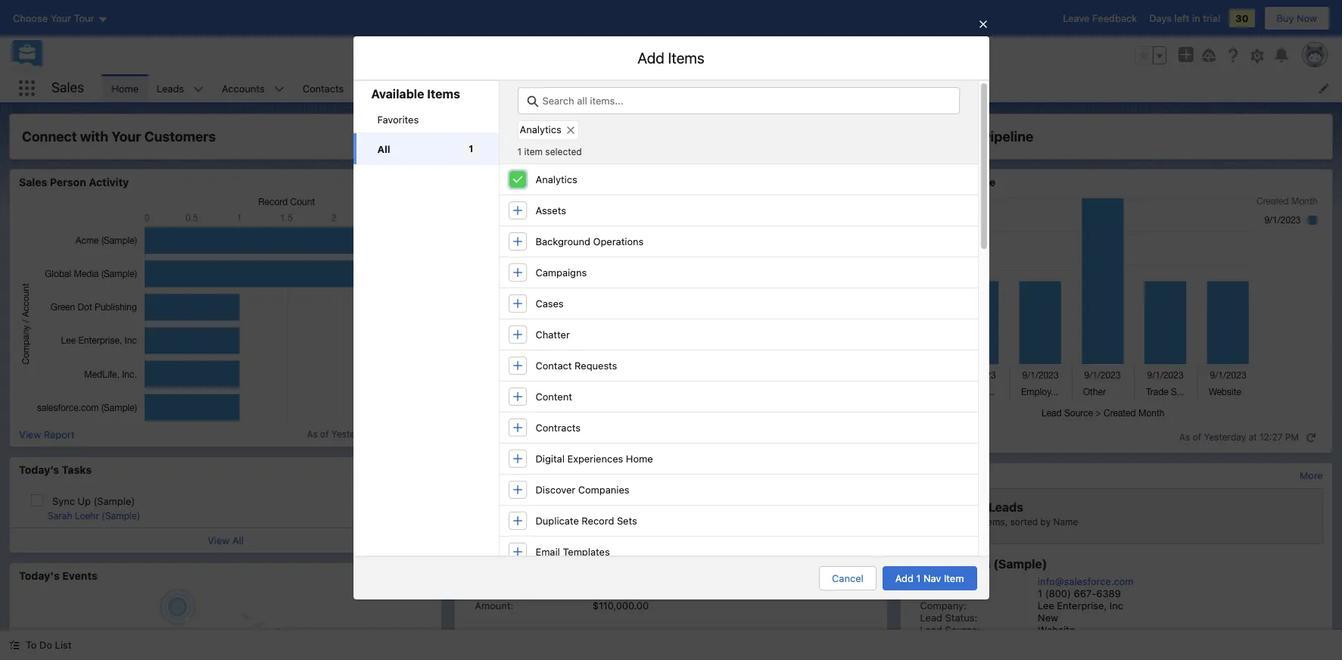 Task type: locate. For each thing, give the bounding box(es) containing it.
with
[[80, 129, 108, 145]]

2+ up jordan
[[968, 516, 979, 527]]

view for manage & close deals
[[464, 428, 486, 440]]

analytics inside option
[[520, 124, 561, 136]]

add up dashboards link
[[638, 49, 664, 67]]

pipeline up source
[[982, 129, 1034, 145]]

remove
[[762, 140, 796, 152]]

1 for 1 item selected
[[517, 146, 522, 157]]

1 2+ from the left
[[523, 516, 534, 527]]

1 view report from the left
[[19, 428, 75, 440]]

sales right edit
[[595, 99, 631, 117]]

sorted for pipeline
[[1010, 516, 1038, 527]]

0 horizontal spatial view
[[19, 428, 41, 440]]

opportunities up duplicate record sets
[[543, 500, 625, 514]]

sorted inside my opportunities 2+ items, sorted by opportunity name
[[565, 516, 593, 527]]

0 vertical spatial analytics
[[520, 124, 561, 136]]

name right opportunity
[[662, 516, 687, 527]]

Search all items... search field
[[517, 87, 959, 114]]

2 horizontal spatial 12:​27
[[1260, 431, 1283, 443]]

background
[[536, 235, 590, 248]]

view report up the "my opportunities"
[[464, 428, 520, 440]]

by up add more items
[[943, 176, 956, 188]]

now
[[1297, 12, 1317, 24]]

(sample) up 10/24/2023
[[607, 557, 661, 571]]

2 vertical spatial add
[[895, 572, 914, 584]]

1 horizontal spatial 12:​27
[[814, 431, 837, 443]]

2 horizontal spatial pm
[[1285, 431, 1299, 443]]

1 horizontal spatial as
[[734, 431, 745, 443]]

your right with
[[111, 129, 141, 145]]

discover
[[536, 484, 575, 496]]

list box
[[499, 164, 978, 660], [353, 220, 989, 471]]

1 view report link from the left
[[19, 428, 75, 440]]

0 horizontal spatial report
[[44, 428, 75, 440]]

0 horizontal spatial as of yesterday at 12:​27 pm
[[307, 428, 426, 440]]

1 vertical spatial close
[[475, 587, 501, 600]]

view report up today's
[[19, 428, 75, 440]]

favorites
[[377, 114, 419, 126]]

website
[[1038, 624, 1075, 636]]

2 horizontal spatial sales
[[595, 99, 631, 117]]

sales for sales person activity
[[19, 176, 47, 188]]

digital experiences home
[[536, 453, 653, 465]]

acme - 1,200 widgets (sample)
[[475, 557, 661, 571]]

0 vertical spatial add
[[638, 49, 664, 67]]

more link
[[854, 469, 878, 481], [1300, 469, 1323, 481]]

report for connect
[[44, 428, 75, 440]]

events
[[62, 569, 98, 582]]

opportunities up "favorites" link
[[382, 82, 445, 94]]

deals
[[575, 129, 611, 145]]

2 your from the left
[[949, 129, 979, 145]]

0 horizontal spatial 2+
[[523, 516, 534, 527]]

add for add 1 nav item
[[895, 572, 914, 584]]

1 horizontal spatial pm
[[840, 431, 854, 443]]

items inside button
[[942, 190, 967, 202]]

opportunities inside list item
[[382, 82, 445, 94]]

sarah loehr (sample) link
[[48, 510, 140, 522]]

nav
[[529, 140, 546, 152]]

2 horizontal spatial view
[[464, 428, 486, 440]]

1 horizontal spatial your
[[949, 129, 979, 145]]

your
[[111, 129, 141, 145], [949, 129, 979, 145]]

1 horizontal spatial of
[[747, 431, 756, 443]]

1 vertical spatial sales
[[595, 99, 631, 117]]

my inside my leads 2+ items, sorted by name
[[968, 500, 986, 514]]

1 inside list
[[469, 143, 473, 154]]

name up info@salesforce.com
[[1053, 516, 1078, 527]]

by left sets
[[595, 516, 605, 527]]

2 view report link from the left
[[464, 428, 520, 446]]

opportunity
[[608, 516, 659, 527]]

1 lead from the top
[[920, 612, 942, 624]]

opportunities inside my opportunities 2+ items, sorted by opportunity name
[[543, 500, 625, 514]]

add 1 nav item
[[895, 572, 964, 584]]

2 view report from the left
[[464, 428, 520, 440]]

2+ inside my opportunities 2+ items, sorted by opportunity name
[[523, 516, 534, 527]]

1 horizontal spatial as of yesterday at 12:​27 pm
[[734, 431, 854, 443]]

2 2+ from the left
[[968, 516, 979, 527]]

name
[[662, 516, 687, 527], [1053, 516, 1078, 527]]

(sample) up 'sarah loehr (sample)' link
[[93, 495, 135, 507]]

0 horizontal spatial view report
[[19, 428, 75, 440]]

items, up email
[[536, 516, 562, 527]]

my opportunities link
[[464, 469, 555, 482]]

1 for 1
[[469, 143, 473, 154]]

report up today's tasks
[[44, 428, 75, 440]]

personalize your nav bar for this app. reorder items, and rename or remove items you've added.
[[451, 140, 891, 152]]

campaigns
[[536, 266, 587, 279]]

nav
[[924, 572, 941, 584]]

add down leads by source
[[895, 190, 913, 202]]

view report link for connect with your customers
[[19, 428, 75, 440]]

1 horizontal spatial report
[[489, 428, 520, 440]]

sorted
[[565, 516, 593, 527], [1010, 516, 1038, 527]]

digital
[[536, 453, 565, 465]]

items down leads by source
[[942, 190, 967, 202]]

list
[[102, 74, 1342, 102], [353, 107, 498, 165]]

lead down company:
[[920, 624, 942, 636]]

view
[[19, 428, 41, 440], [464, 428, 486, 440], [208, 534, 230, 546]]

person
[[50, 176, 86, 188]]

pipeline
[[982, 129, 1034, 145], [495, 176, 537, 188]]

today's tasks
[[19, 463, 92, 476]]

1 vertical spatial opportunities
[[483, 469, 555, 482]]

0 horizontal spatial items,
[[536, 516, 562, 527]]

background operations
[[536, 235, 644, 248]]

or
[[750, 140, 759, 152]]

calendar link
[[473, 74, 533, 102]]

0 horizontal spatial pipeline
[[495, 176, 537, 188]]

by for manage & close deals
[[595, 516, 605, 527]]

days
[[1149, 12, 1172, 24]]

1 left the (800)
[[1038, 587, 1042, 600]]

close left date:
[[475, 587, 501, 600]]

close
[[535, 129, 572, 145], [475, 587, 501, 600]]

view report link up the "my opportunities"
[[464, 428, 520, 446]]

opportunities down "digital"
[[483, 469, 555, 482]]

0 horizontal spatial all
[[232, 534, 244, 546]]

opportunities
[[382, 82, 445, 94], [483, 469, 555, 482], [543, 500, 625, 514]]

1 sorted from the left
[[565, 516, 593, 527]]

to do list button
[[0, 630, 81, 660]]

items, left and
[[663, 140, 691, 152]]

0 horizontal spatial yesterday
[[331, 428, 374, 440]]

leads list item
[[148, 74, 213, 102]]

1 vertical spatial list
[[353, 107, 498, 165]]

pipeline down item
[[495, 176, 537, 188]]

dashboards link
[[615, 74, 688, 102]]

2+ inside my leads 2+ items, sorted by name
[[968, 516, 979, 527]]

sorted up amy jordan (sample)
[[1010, 516, 1038, 527]]

1 horizontal spatial yesterday
[[759, 431, 801, 443]]

2 vertical spatial opportunities
[[543, 500, 625, 514]]

1 more link from the left
[[854, 469, 878, 481]]

30
[[1236, 12, 1249, 24]]

items down reports on the right of page
[[740, 99, 776, 117]]

yesterday
[[331, 428, 374, 440], [759, 431, 801, 443], [1204, 431, 1246, 443]]

0 horizontal spatial pm
[[413, 428, 426, 440]]

manage
[[467, 129, 519, 145]]

accounts list item
[[213, 74, 293, 102]]

0 horizontal spatial 12:​27
[[387, 428, 410, 440]]

items, inside my opportunities 2+ items, sorted by opportunity name
[[536, 516, 562, 527]]

0 vertical spatial close
[[535, 129, 572, 145]]

sorted inside my leads 2+ items, sorted by name
[[1010, 516, 1038, 527]]

view for connect with your customers
[[19, 428, 41, 440]]

1 vertical spatial text default image
[[9, 640, 20, 650]]

1 report from the left
[[44, 428, 75, 440]]

10/24/2023
[[593, 587, 645, 600]]

my leads 2+ items, sorted by name
[[968, 500, 1078, 527]]

items, inside my leads 2+ items, sorted by name
[[982, 516, 1008, 527]]

home inside "link"
[[111, 82, 139, 94]]

2 horizontal spatial items,
[[982, 516, 1008, 527]]

1 horizontal spatial name
[[1053, 516, 1078, 527]]

items, up amy jordan (sample)
[[982, 516, 1008, 527]]

1 vertical spatial home
[[626, 453, 653, 465]]

leads
[[157, 82, 184, 94], [910, 176, 941, 188], [928, 469, 959, 482], [989, 500, 1023, 514]]

for
[[566, 140, 579, 152]]

1 horizontal spatial 2+
[[968, 516, 979, 527]]

0 horizontal spatial sales
[[19, 176, 47, 188]]

contact requests
[[536, 360, 617, 372]]

group
[[1135, 46, 1167, 64]]

my inside 'link'
[[910, 469, 925, 482]]

2 horizontal spatial as of yesterday at 12:​27 pm
[[1179, 431, 1299, 443]]

0 horizontal spatial home
[[111, 82, 139, 94]]

2 horizontal spatial by
[[1040, 516, 1051, 527]]

you've
[[826, 140, 856, 152]]

items up "dashboards" "list item"
[[668, 49, 705, 67]]

list containing home
[[102, 74, 1342, 102]]

0 horizontal spatial name
[[662, 516, 687, 527]]

contracts
[[536, 422, 581, 434]]

as for connect with your customers
[[307, 428, 318, 440]]

0 horizontal spatial as
[[307, 428, 318, 440]]

items, for manage & close deals
[[536, 516, 562, 527]]

1 (800) 667-6389
[[1038, 587, 1121, 600]]

home left leads link
[[111, 82, 139, 94]]

0 horizontal spatial sorted
[[565, 516, 593, 527]]

2 sorted from the left
[[1010, 516, 1038, 527]]

by inside my opportunities 2+ items, sorted by opportunity name
[[595, 516, 605, 527]]

add more items button
[[882, 184, 980, 208]]

sync up (sample) link
[[52, 495, 135, 507]]

by up info@salesforce.com
[[1040, 516, 1051, 527]]

1 left item
[[517, 146, 522, 157]]

contacts
[[303, 82, 344, 94]]

2 name from the left
[[1053, 516, 1078, 527]]

list box for items
[[499, 164, 978, 660]]

analytics up nav
[[520, 124, 561, 136]]

items up "favorites" link
[[427, 87, 460, 101]]

as
[[307, 428, 318, 440], [734, 431, 745, 443], [1179, 431, 1190, 443]]

analytics down 1 item selected
[[536, 173, 577, 185]]

report
[[44, 428, 75, 440], [489, 428, 520, 440]]

1 horizontal spatial more link
[[1300, 469, 1323, 481]]

sales up connect
[[51, 80, 84, 96]]

my inside my opportunities 2+ items, sorted by opportunity name
[[523, 500, 540, 514]]

add
[[638, 49, 664, 67], [895, 190, 913, 202], [895, 572, 914, 584]]

0 horizontal spatial close
[[475, 587, 501, 600]]

sorted up email templates
[[565, 516, 593, 527]]

add left nav
[[895, 572, 914, 584]]

1 up team in the top left of the page
[[469, 143, 473, 154]]

1 horizontal spatial home
[[626, 453, 653, 465]]

lead for lead status:
[[920, 612, 942, 624]]

view report link up today's
[[19, 428, 75, 440]]

report up the "my opportunities"
[[489, 428, 520, 440]]

2 more link from the left
[[1300, 469, 1323, 481]]

0 vertical spatial sales
[[51, 80, 84, 96]]

1 horizontal spatial by
[[943, 176, 956, 188]]

1 vertical spatial add
[[895, 190, 913, 202]]

all inside list
[[377, 143, 390, 155]]

more
[[664, 152, 688, 164], [916, 190, 939, 202], [854, 469, 878, 481], [1300, 469, 1323, 481]]

0 horizontal spatial your
[[111, 129, 141, 145]]

home right experiences
[[626, 453, 653, 465]]

0 vertical spatial list
[[102, 74, 1342, 102]]

1,200
[[520, 557, 553, 571]]

0 vertical spatial home
[[111, 82, 139, 94]]

of
[[320, 428, 329, 440], [747, 431, 756, 443], [1193, 431, 1201, 443]]

1 vertical spatial analytics
[[536, 173, 577, 185]]

2+ left the duplicate
[[523, 516, 534, 527]]

0 horizontal spatial by
[[595, 516, 605, 527]]

assets
[[536, 204, 566, 216]]

1 vertical spatial pipeline
[[495, 176, 537, 188]]

list box for sales
[[353, 220, 989, 471]]

pm for connect with your customers
[[413, 428, 426, 440]]

1 item selected
[[517, 146, 582, 157]]

0 horizontal spatial view report link
[[19, 428, 75, 440]]

1 name from the left
[[662, 516, 687, 527]]

0 vertical spatial opportunities
[[382, 82, 445, 94]]

by inside my leads 2+ items, sorted by name
[[1040, 516, 1051, 527]]

of for connect with your customers
[[320, 428, 329, 440]]

duplicate
[[536, 515, 579, 527]]

leave feedback
[[1063, 12, 1137, 24]]

0 vertical spatial all
[[377, 143, 390, 155]]

your right build
[[949, 129, 979, 145]]

1 horizontal spatial view report link
[[464, 428, 520, 446]]

remove image
[[565, 125, 576, 136]]

left
[[1174, 12, 1190, 24]]

sales left person
[[19, 176, 47, 188]]

2 lead from the top
[[920, 624, 942, 636]]

leads inside 'link'
[[928, 469, 959, 482]]

1 horizontal spatial sorted
[[1010, 516, 1038, 527]]

quotes link
[[782, 74, 833, 102]]

lee enterprise, inc
[[1038, 600, 1123, 612]]

12:​27
[[387, 428, 410, 440], [814, 431, 837, 443], [1260, 431, 1283, 443]]

sets
[[617, 515, 637, 527]]

1 horizontal spatial pipeline
[[982, 129, 1034, 145]]

1 horizontal spatial sales
[[51, 80, 84, 96]]

add for add items
[[638, 49, 664, 67]]

leave feedback link
[[1063, 12, 1137, 24]]

2 vertical spatial sales
[[19, 176, 47, 188]]

0 horizontal spatial more link
[[854, 469, 878, 481]]

1 left nav
[[916, 572, 921, 584]]

0 horizontal spatial text default image
[[9, 640, 20, 650]]

lead
[[920, 612, 942, 624], [920, 624, 942, 636]]

1 horizontal spatial at
[[803, 431, 812, 443]]

1 horizontal spatial text default image
[[1306, 432, 1316, 443]]

1 horizontal spatial all
[[377, 143, 390, 155]]

in
[[1192, 12, 1200, 24]]

trial
[[1203, 12, 1220, 24]]

lead down phone:
[[920, 612, 942, 624]]

text default image
[[1306, 432, 1316, 443], [9, 640, 20, 650]]

1 horizontal spatial view report
[[464, 428, 520, 440]]

lee
[[1038, 600, 1054, 612]]

2 report from the left
[[489, 428, 520, 440]]

close up 1 item selected
[[535, 129, 572, 145]]

info@salesforce.com
[[1038, 575, 1134, 587]]

0 horizontal spatial of
[[320, 428, 329, 440]]

yesterday for customers
[[331, 428, 374, 440]]

0 horizontal spatial at
[[376, 428, 385, 440]]

your
[[507, 140, 527, 152]]

list box containing analytics
[[499, 164, 978, 660]]



Task type: describe. For each thing, give the bounding box(es) containing it.
new
[[1038, 612, 1058, 624]]

personalize
[[451, 140, 504, 152]]

experiences
[[567, 453, 623, 465]]

and
[[693, 140, 710, 152]]

reports link
[[708, 74, 762, 102]]

2 horizontal spatial of
[[1193, 431, 1201, 443]]

item
[[524, 146, 543, 157]]

info@salesforce.com link
[[1038, 575, 1134, 587]]

my opportunities
[[464, 469, 555, 482]]

analytics option
[[517, 114, 585, 140]]

buy now
[[1277, 12, 1317, 24]]

my leads link
[[910, 469, 959, 482]]

dashboards list item
[[615, 74, 708, 102]]

12:​27 for connect with your customers
[[387, 428, 410, 440]]

record
[[582, 515, 614, 527]]

requests
[[575, 360, 617, 372]]

team pipeline
[[464, 176, 537, 188]]

leads link
[[148, 74, 193, 102]]

667-
[[1074, 587, 1096, 600]]

companies
[[578, 484, 629, 496]]

lead status:
[[920, 612, 977, 624]]

activity
[[89, 176, 129, 188]]

phone:
[[920, 587, 952, 600]]

edit
[[566, 99, 592, 117]]

report for manage
[[489, 428, 520, 440]]

today's
[[19, 463, 59, 476]]

to do list
[[26, 639, 71, 651]]

source
[[959, 176, 995, 188]]

12:​27 for manage & close deals
[[814, 431, 837, 443]]

leave
[[1063, 12, 1090, 24]]

1 horizontal spatial close
[[535, 129, 572, 145]]

templates
[[563, 546, 610, 558]]

feedback
[[1092, 12, 1137, 24]]

add 1 nav item button
[[882, 566, 977, 590]]

of for manage & close deals
[[747, 431, 756, 443]]

quotes list item
[[782, 74, 853, 102]]

my for my leads 2+ items, sorted by name
[[968, 500, 986, 514]]

more link for build your pipeline
[[1300, 469, 1323, 481]]

sync
[[52, 495, 75, 507]]

team
[[464, 176, 492, 188]]

opportunities for my opportunities 2+ items, sorted by opportunity name
[[543, 500, 625, 514]]

1 horizontal spatial view
[[208, 534, 230, 546]]

yesterday for deals
[[759, 431, 801, 443]]

widgets
[[556, 557, 604, 571]]

inc
[[1110, 600, 1123, 612]]

opportunities list item
[[373, 74, 473, 102]]

available items
[[371, 87, 460, 101]]

cancel
[[832, 572, 864, 584]]

at for manage & close deals
[[803, 431, 812, 443]]

jordan
[[950, 557, 991, 571]]

my for my opportunities
[[464, 469, 480, 482]]

text default image inside to do list button
[[9, 640, 20, 650]]

navigation
[[665, 99, 736, 117]]

more link for manage & close deals
[[854, 469, 878, 481]]

more inside button
[[916, 190, 939, 202]]

company:
[[920, 600, 966, 612]]

up
[[78, 495, 91, 507]]

leads inside list item
[[157, 82, 184, 94]]

2+ for &
[[523, 516, 534, 527]]

as of yesterday at 12:​27 pm for manage & close deals
[[734, 431, 854, 443]]

source:
[[945, 624, 980, 636]]

sorted for close
[[565, 516, 593, 527]]

items, for build your pipeline
[[982, 516, 1008, 527]]

connect
[[22, 129, 77, 145]]

sync up (sample) sarah loehr (sample)
[[48, 495, 140, 521]]

contacts list item
[[293, 74, 373, 102]]

email templates
[[536, 546, 610, 558]]

reports list item
[[708, 74, 782, 102]]

buy
[[1277, 12, 1294, 24]]

rename
[[713, 140, 747, 152]]

today's
[[19, 569, 60, 582]]

2+ for your
[[968, 516, 979, 527]]

buy now button
[[1264, 6, 1330, 30]]

learn
[[636, 152, 662, 164]]

view all link
[[208, 534, 244, 546]]

calendar list item
[[473, 74, 552, 102]]

1 vertical spatial all
[[232, 534, 244, 546]]

reports
[[717, 82, 753, 94]]

1 horizontal spatial items,
[[663, 140, 691, 152]]

view report for manage
[[464, 428, 520, 440]]

0 vertical spatial text default image
[[1306, 432, 1316, 443]]

added.
[[859, 140, 891, 152]]

sales person activity
[[19, 176, 129, 188]]

lead for lead source:
[[920, 624, 942, 636]]

cancel button
[[819, 566, 876, 590]]

(sample) up the (800)
[[993, 557, 1047, 571]]

list
[[55, 639, 71, 651]]

customers
[[144, 129, 216, 145]]

items
[[799, 140, 824, 152]]

2 horizontal spatial as
[[1179, 431, 1190, 443]]

at for connect with your customers
[[376, 428, 385, 440]]

status:
[[945, 612, 977, 624]]

selected
[[545, 146, 582, 157]]

(sample) down sync up (sample) link
[[102, 510, 140, 521]]

opportunities for my opportunities
[[483, 469, 555, 482]]

$110,000.00
[[593, 600, 649, 612]]

chatter
[[536, 329, 570, 341]]

as for manage & close deals
[[734, 431, 745, 443]]

manage & close deals
[[467, 129, 611, 145]]

connect with your customers
[[22, 129, 216, 145]]

view report for connect
[[19, 428, 75, 440]]

list containing favorites
[[353, 107, 498, 165]]

learn more
[[636, 152, 688, 164]]

1 inside button
[[916, 572, 921, 584]]

app.
[[601, 140, 621, 152]]

forecasts link
[[552, 74, 615, 102]]

bar
[[548, 140, 563, 152]]

name inside my leads 2+ items, sorted by name
[[1053, 516, 1078, 527]]

2 horizontal spatial yesterday
[[1204, 431, 1246, 443]]

learn more link
[[636, 152, 688, 164]]

name inside my opportunities 2+ items, sorted by opportunity name
[[662, 516, 687, 527]]

as of yesterday at 12:​27 pm for connect with your customers
[[307, 428, 426, 440]]

accounts
[[222, 82, 265, 94]]

this
[[582, 140, 598, 152]]

forecasts
[[561, 82, 606, 94]]

amount:
[[475, 600, 513, 612]]

tasks
[[62, 463, 92, 476]]

sales for sales
[[51, 80, 84, 96]]

2 horizontal spatial at
[[1249, 431, 1257, 443]]

1 your from the left
[[111, 129, 141, 145]]

opportunities link
[[373, 74, 454, 102]]

view report link for manage & close deals
[[464, 428, 520, 446]]

available
[[371, 87, 424, 101]]

pm for manage & close deals
[[840, 431, 854, 443]]

add for add more items
[[895, 190, 913, 202]]

6389
[[1096, 587, 1121, 600]]

leads inside my leads 2+ items, sorted by name
[[989, 500, 1023, 514]]

1 for 1 (800) 667-6389
[[1038, 587, 1042, 600]]

calendar
[[482, 82, 524, 94]]

home inside list box
[[626, 453, 653, 465]]

my for my opportunities 2+ items, sorted by opportunity name
[[523, 500, 540, 514]]

&
[[522, 129, 532, 145]]

duplicate record sets
[[536, 515, 637, 527]]

by for build your pipeline
[[1040, 516, 1051, 527]]

my leads
[[910, 469, 959, 482]]

edit sales app navigation items
[[566, 99, 776, 117]]

my for my leads
[[910, 469, 925, 482]]

add items
[[638, 49, 705, 67]]

0 vertical spatial pipeline
[[982, 129, 1034, 145]]



Task type: vqa. For each thing, say whether or not it's contained in the screenshot.
leftmost by
yes



